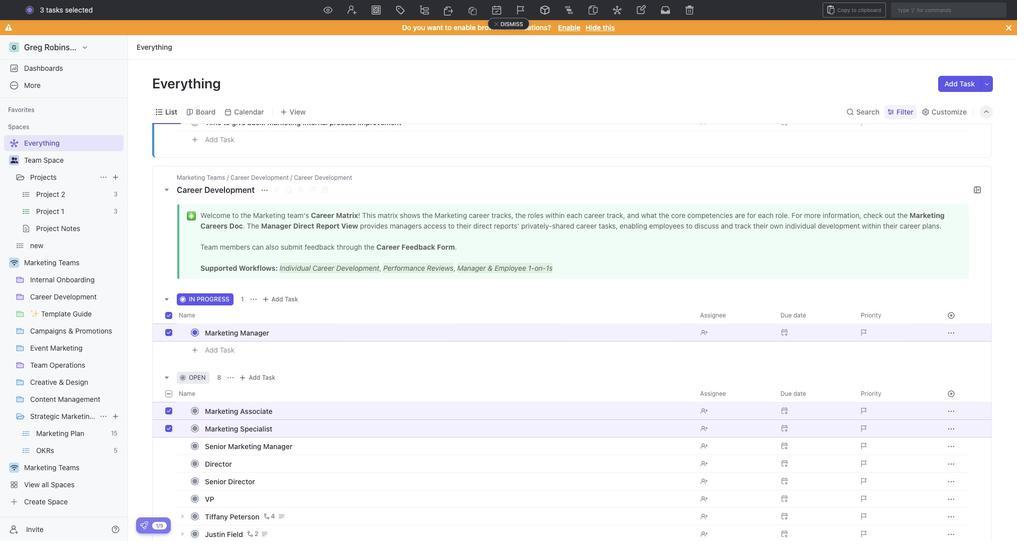 Task type: vqa. For each thing, say whether or not it's contained in the screenshot.
Customize
yes



Task type: locate. For each thing, give the bounding box(es) containing it.
team right user group image
[[24, 156, 42, 164]]

due for assignee
[[781, 312, 792, 319]]

15
[[111, 430, 118, 437]]

1
[[61, 207, 64, 216], [241, 295, 244, 303]]

career development
[[177, 185, 257, 194], [30, 292, 97, 301]]

project down project 2
[[36, 207, 59, 216]]

0 vertical spatial due date button
[[775, 308, 855, 324]]

user group image
[[10, 157, 18, 163]]

0 vertical spatial career development
[[177, 185, 257, 194]]

to right want at the top left of page
[[445, 23, 452, 32]]

list
[[165, 107, 177, 116]]

1 horizontal spatial /
[[291, 174, 292, 181]]

2 inside 2 button
[[255, 530, 258, 538]]

2 down peterson on the bottom left
[[255, 530, 258, 538]]

director up "senior director"
[[205, 460, 232, 468]]

3 tasks selected
[[40, 6, 93, 14]]

new link
[[30, 238, 122, 254]]

upgrade link
[[880, 3, 928, 17]]

0 vertical spatial team
[[24, 156, 42, 164]]

0 vertical spatial plan
[[96, 412, 110, 421]]

/
[[227, 174, 229, 181], [291, 174, 292, 181]]

vp link
[[203, 492, 693, 506]]

projects
[[30, 173, 57, 181]]

0 vertical spatial due date
[[781, 312, 807, 319]]

0 vertical spatial everything
[[137, 43, 172, 51]]

onboarding
[[56, 275, 95, 284]]

1/5
[[156, 522, 163, 528]]

senior for senior marketing manager
[[205, 442, 226, 451]]

1 vertical spatial due date button
[[775, 386, 855, 402]]

marketing teams up internal
[[24, 258, 80, 267]]

1 horizontal spatial &
[[68, 327, 73, 335]]

2
[[61, 190, 65, 199], [255, 530, 258, 538]]

copy to clipboard
[[838, 7, 882, 13]]

due date for name
[[781, 390, 807, 398]]

project
[[36, 190, 59, 199], [36, 207, 59, 216], [36, 224, 59, 233]]

internal
[[30, 275, 55, 284]]

campaigns & promotions link
[[30, 323, 122, 339]]

everything for the bottommost everything link
[[24, 139, 60, 147]]

0 vertical spatial project
[[36, 190, 59, 199]]

0 vertical spatial spaces
[[8, 123, 29, 131]]

name button up marketing associate "link"
[[177, 386, 695, 402]]

1 vertical spatial name button
[[177, 386, 695, 402]]

add task button
[[939, 76, 981, 92], [201, 134, 239, 146], [260, 293, 302, 306], [201, 344, 239, 356], [237, 372, 280, 384]]

marketing teams for marketing teams link corresponding to first the wifi icon from the bottom
[[24, 463, 80, 472]]

1 horizontal spatial spaces
[[51, 480, 75, 489]]

content
[[30, 395, 56, 404]]

plan up okrs link
[[70, 429, 84, 438]]

content management link
[[30, 391, 122, 408]]

1 project from the top
[[36, 190, 59, 199]]

filter button
[[885, 105, 917, 119]]

0 vertical spatial teams
[[207, 174, 225, 181]]

1 vertical spatial assignee
[[701, 390, 726, 398]]

1 vertical spatial manager
[[263, 442, 293, 451]]

1 vertical spatial 2
[[255, 530, 258, 538]]

priority
[[861, 312, 882, 319], [861, 390, 882, 398]]

projects link
[[30, 169, 95, 185]]

senior marketing manager
[[205, 442, 293, 451]]

event
[[30, 344, 48, 352]]

1 vertical spatial due date
[[781, 390, 807, 398]]

0 vertical spatial marketing teams
[[24, 258, 80, 267]]

1 due from the top
[[781, 312, 792, 319]]

event marketing
[[30, 344, 83, 352]]

due date
[[781, 312, 807, 319], [781, 390, 807, 398]]

2 marketing teams link from the top
[[24, 460, 122, 476]]

1 vertical spatial space
[[48, 498, 68, 506]]

development inside tree
[[54, 292, 97, 301]]

1 vertical spatial spaces
[[51, 480, 75, 489]]

1 due date from the top
[[781, 312, 807, 319]]

0 vertical spatial view
[[290, 107, 306, 116]]

development
[[251, 174, 289, 181], [315, 174, 352, 181], [205, 185, 255, 194], [54, 292, 97, 301]]

view up time to give back: marketing internal process improvement
[[290, 107, 306, 116]]

0 vertical spatial priority button
[[855, 308, 936, 324]]

0 vertical spatial everything link
[[134, 41, 175, 53]]

name for second name dropdown button from the bottom
[[179, 312, 195, 319]]

0 vertical spatial 2
[[61, 190, 65, 199]]

& left design
[[59, 378, 64, 386]]

team
[[24, 156, 42, 164], [30, 361, 48, 369]]

2 vertical spatial project
[[36, 224, 59, 233]]

1 due date button from the top
[[775, 308, 855, 324]]

1 horizontal spatial view
[[290, 107, 306, 116]]

2 vertical spatial teams
[[58, 463, 80, 472]]

1 vertical spatial team
[[30, 361, 48, 369]]

0 horizontal spatial to
[[223, 118, 230, 126]]

1 vertical spatial assignee button
[[695, 386, 775, 402]]

senior down marketing specialist
[[205, 442, 226, 451]]

career development link
[[30, 289, 122, 305]]

0 vertical spatial priority
[[861, 312, 882, 319]]

1 senior from the top
[[205, 442, 226, 451]]

to
[[852, 7, 857, 13], [445, 23, 452, 32], [223, 118, 230, 126]]

2 due from the top
[[781, 390, 792, 398]]

1 right progress
[[241, 295, 244, 303]]

1 vertical spatial due
[[781, 390, 792, 398]]

enable
[[454, 23, 476, 32]]

0 horizontal spatial 1
[[61, 207, 64, 216]]

campaigns
[[30, 327, 67, 335]]

do
[[402, 23, 412, 32]]

everything up "list"
[[152, 75, 224, 91]]

clipboard
[[859, 7, 882, 13]]

1 / from the left
[[227, 174, 229, 181]]

3 left tasks
[[40, 6, 44, 14]]

0 vertical spatial to
[[852, 7, 857, 13]]

1 horizontal spatial to
[[445, 23, 452, 32]]

to for copy to clipboard
[[852, 7, 857, 13]]

marketing teams link for first the wifi icon from the bottom
[[24, 460, 122, 476]]

everything inside tree
[[24, 139, 60, 147]]

0 horizontal spatial career development
[[30, 292, 97, 301]]

marketing plan link
[[36, 426, 107, 442]]

0 vertical spatial wifi image
[[10, 260, 18, 266]]

2 due date from the top
[[781, 390, 807, 398]]

marketing teams for marketing teams link related to 1st the wifi icon from the top of the sidebar navigation
[[24, 258, 80, 267]]

1 vertical spatial name
[[179, 390, 195, 398]]

associate
[[240, 407, 273, 415]]

name button up marketing manager link
[[177, 308, 695, 324]]

everything up team space
[[24, 139, 60, 147]]

marketing teams link for 1st the wifi icon from the top of the sidebar navigation
[[24, 255, 122, 271]]

team down event
[[30, 361, 48, 369]]

plan down "management"
[[96, 412, 110, 421]]

3
[[40, 6, 44, 14], [114, 190, 118, 198], [114, 208, 118, 215]]

greg robinson's workspace
[[24, 43, 129, 52]]

director link
[[203, 457, 693, 471]]

1 up the project notes
[[61, 207, 64, 216]]

2 vertical spatial everything
[[24, 139, 60, 147]]

2 name from the top
[[179, 390, 195, 398]]

marketing
[[177, 174, 205, 181], [24, 258, 57, 267], [205, 328, 238, 337], [50, 344, 83, 352], [205, 407, 238, 415], [61, 412, 94, 421], [205, 424, 238, 433], [36, 429, 69, 438], [228, 442, 262, 451], [24, 463, 57, 472]]

0 vertical spatial name
[[179, 312, 195, 319]]

spaces up create space link at the bottom left
[[51, 480, 75, 489]]

1 horizontal spatial career development
[[177, 185, 257, 194]]

2 / from the left
[[291, 174, 292, 181]]

2 marketing teams from the top
[[24, 463, 80, 472]]

team for team operations
[[30, 361, 48, 369]]

tree
[[4, 135, 124, 510]]

specialist
[[240, 424, 273, 433]]

name for 1st name dropdown button from the bottom of the page
[[179, 390, 195, 398]]

everything right workspace
[[137, 43, 172, 51]]

team inside 'link'
[[30, 361, 48, 369]]

event marketing link
[[30, 340, 122, 356]]

internal onboarding
[[30, 275, 95, 284]]

0 vertical spatial 3
[[40, 6, 44, 14]]

0 vertical spatial senior
[[205, 442, 226, 451]]

view inside view all spaces link
[[24, 480, 40, 489]]

marketing
[[268, 118, 301, 126]]

to right copy
[[852, 7, 857, 13]]

3 right project 2 link
[[114, 190, 118, 198]]

greg robinson's workspace, , element
[[9, 42, 19, 52]]

8
[[217, 374, 221, 381]]

assignee button
[[695, 308, 775, 324], [695, 386, 775, 402]]

time to give back: marketing internal process improvement link
[[203, 115, 693, 129]]

project 2
[[36, 190, 65, 199]]

1 vertical spatial senior
[[205, 477, 226, 486]]

0 vertical spatial assignee button
[[695, 308, 775, 324]]

want
[[427, 23, 443, 32]]

1 vertical spatial career development
[[30, 292, 97, 301]]

0 vertical spatial name button
[[177, 308, 695, 324]]

name down in
[[179, 312, 195, 319]]

marketing teams link down okrs link
[[24, 460, 122, 476]]

copy to clipboard button
[[823, 3, 886, 18]]

0 vertical spatial 1
[[61, 207, 64, 216]]

0 vertical spatial assignee
[[701, 312, 726, 319]]

dashboards link
[[4, 60, 124, 76]]

marketing plan
[[36, 429, 84, 438]]

copy
[[838, 7, 851, 13]]

1 marketing teams from the top
[[24, 258, 80, 267]]

project down project 1
[[36, 224, 59, 233]]

1 vertical spatial teams
[[58, 258, 80, 267]]

1 marketing teams link from the top
[[24, 255, 122, 271]]

1 vertical spatial marketing teams
[[24, 463, 80, 472]]

design
[[66, 378, 88, 386]]

strategic
[[30, 412, 60, 421]]

0 horizontal spatial &
[[59, 378, 64, 386]]

1 date from the top
[[794, 312, 807, 319]]

time to give back: marketing internal process improvement
[[205, 118, 402, 126]]

0 horizontal spatial everything link
[[4, 135, 122, 151]]

2 date from the top
[[794, 390, 807, 398]]

due date button
[[775, 308, 855, 324], [775, 386, 855, 402]]

time
[[205, 118, 221, 126]]

0 horizontal spatial view
[[24, 480, 40, 489]]

1 assignee from the top
[[701, 312, 726, 319]]

2 vertical spatial to
[[223, 118, 230, 126]]

view inside view button
[[290, 107, 306, 116]]

1 horizontal spatial 2
[[255, 530, 258, 538]]

create
[[24, 498, 46, 506]]

0 vertical spatial &
[[68, 327, 73, 335]]

priority button
[[855, 308, 936, 324], [855, 386, 936, 402]]

sidebar navigation
[[0, 35, 130, 541]]

1 vertical spatial 3
[[114, 190, 118, 198]]

0 horizontal spatial 2
[[61, 190, 65, 199]]

1 vertical spatial everything link
[[4, 135, 122, 151]]

filter
[[897, 107, 914, 116]]

1 vertical spatial project
[[36, 207, 59, 216]]

1 vertical spatial priority
[[861, 390, 882, 398]]

2 senior from the top
[[205, 477, 226, 486]]

team for team space
[[24, 156, 42, 164]]

& down '✨ template guide' link
[[68, 327, 73, 335]]

senior director link
[[203, 474, 693, 489]]

name down open
[[179, 390, 195, 398]]

to left give
[[223, 118, 230, 126]]

0 vertical spatial manager
[[240, 328, 269, 337]]

2 vertical spatial 3
[[114, 208, 118, 215]]

0 horizontal spatial plan
[[70, 429, 84, 438]]

career inside career development link
[[30, 292, 52, 301]]

✨ template guide link
[[30, 306, 122, 322]]

everything link up team space link
[[4, 135, 122, 151]]

marketing teams link up "onboarding"
[[24, 255, 122, 271]]

marketing manager
[[205, 328, 269, 337]]

creative
[[30, 378, 57, 386]]

2 wifi image from the top
[[10, 465, 18, 471]]

3 for project 1
[[114, 208, 118, 215]]

2 project from the top
[[36, 207, 59, 216]]

in progress
[[189, 295, 230, 303]]

space up projects link
[[44, 156, 64, 164]]

workspace
[[88, 43, 129, 52]]

marketing teams
[[24, 258, 80, 267], [24, 463, 80, 472]]

0 vertical spatial date
[[794, 312, 807, 319]]

3 project from the top
[[36, 224, 59, 233]]

career development down internal onboarding
[[30, 292, 97, 301]]

manager
[[240, 328, 269, 337], [263, 442, 293, 451]]

1 vertical spatial date
[[794, 390, 807, 398]]

2 due date button from the top
[[775, 386, 855, 402]]

wifi image
[[10, 260, 18, 266], [10, 465, 18, 471]]

everything link right workspace
[[134, 41, 175, 53]]

1 name from the top
[[179, 312, 195, 319]]

view
[[290, 107, 306, 116], [24, 480, 40, 489]]

0 vertical spatial marketing teams link
[[24, 255, 122, 271]]

&
[[68, 327, 73, 335], [59, 378, 64, 386]]

view left "all"
[[24, 480, 40, 489]]

project 1 link
[[36, 204, 110, 220]]

director up peterson on the bottom left
[[228, 477, 255, 486]]

marketing teams up view all spaces at the bottom left of page
[[24, 463, 80, 472]]

0 vertical spatial space
[[44, 156, 64, 164]]

date
[[794, 312, 807, 319], [794, 390, 807, 398]]

3 up project notes link
[[114, 208, 118, 215]]

due date for assignee
[[781, 312, 807, 319]]

1 vertical spatial view
[[24, 480, 40, 489]]

0 vertical spatial due
[[781, 312, 792, 319]]

new
[[30, 241, 44, 250]]

space down view all spaces link
[[48, 498, 68, 506]]

career development down marketing teams / career development / career development
[[177, 185, 257, 194]]

type '/' for commands field
[[891, 3, 1007, 18]]

2 horizontal spatial to
[[852, 7, 857, 13]]

2 down projects link
[[61, 190, 65, 199]]

senior for senior director
[[205, 477, 226, 486]]

spaces down favorites "button" at left
[[8, 123, 29, 131]]

tree containing everything
[[4, 135, 124, 510]]

1 vertical spatial wifi image
[[10, 465, 18, 471]]

senior up "vp"
[[205, 477, 226, 486]]

marketing manager link
[[203, 325, 693, 340]]

1 vertical spatial marketing teams link
[[24, 460, 122, 476]]

✨ template guide
[[30, 310, 92, 318]]

0 horizontal spatial /
[[227, 174, 229, 181]]

1 vertical spatial priority button
[[855, 386, 936, 402]]

due date button for assignee
[[775, 308, 855, 324]]

1 vertical spatial &
[[59, 378, 64, 386]]

to inside dropdown button
[[852, 7, 857, 13]]

hide
[[586, 23, 601, 32]]

spaces inside view all spaces link
[[51, 480, 75, 489]]

1 horizontal spatial 1
[[241, 295, 244, 303]]

project up project 1
[[36, 190, 59, 199]]

1 wifi image from the top
[[10, 260, 18, 266]]

marketing teams link
[[24, 255, 122, 271], [24, 460, 122, 476]]

strategic marketing plan link
[[30, 409, 110, 425]]



Task type: describe. For each thing, give the bounding box(es) containing it.
back:
[[247, 118, 266, 126]]

1 horizontal spatial plan
[[96, 412, 110, 421]]

marketing teams / career development / career development
[[177, 174, 352, 181]]

list link
[[163, 105, 177, 119]]

tree inside sidebar navigation
[[4, 135, 124, 510]]

project for project notes
[[36, 224, 59, 233]]

2 assignee button from the top
[[695, 386, 775, 402]]

4
[[271, 513, 275, 520]]

calendar link
[[232, 105, 264, 119]]

project for project 2
[[36, 190, 59, 199]]

enable
[[558, 23, 581, 32]]

new button
[[932, 2, 967, 18]]

date for name
[[794, 390, 807, 398]]

g
[[12, 43, 16, 51]]

view button
[[277, 105, 309, 119]]

favorites
[[8, 106, 35, 114]]

search...
[[486, 6, 514, 14]]

content management
[[30, 395, 100, 404]]

space for team space
[[44, 156, 64, 164]]

in
[[189, 295, 195, 303]]

view button
[[277, 100, 309, 124]]

project 1
[[36, 207, 64, 216]]

tasks
[[46, 6, 63, 14]]

1 priority from the top
[[861, 312, 882, 319]]

to for time to give back: marketing internal process improvement
[[223, 118, 230, 126]]

template
[[41, 310, 71, 318]]

upgrade
[[894, 6, 923, 14]]

2 inside project 2 link
[[61, 190, 65, 199]]

management
[[58, 395, 100, 404]]

due date button for name
[[775, 386, 855, 402]]

manager inside marketing manager link
[[240, 328, 269, 337]]

1 vertical spatial 1
[[241, 295, 244, 303]]

set priority image
[[516, 6, 525, 15]]

view for view
[[290, 107, 306, 116]]

space for create space
[[48, 498, 68, 506]]

all
[[42, 480, 49, 489]]

1 vertical spatial director
[[228, 477, 255, 486]]

robinson's
[[44, 43, 86, 52]]

internal
[[303, 118, 328, 126]]

⌘k
[[610, 6, 621, 14]]

3 for project 2
[[114, 190, 118, 198]]

career development inside sidebar navigation
[[30, 292, 97, 301]]

1 vertical spatial everything
[[152, 75, 224, 91]]

marketing inside "link"
[[205, 407, 238, 415]]

view for view all spaces
[[24, 480, 40, 489]]

creative & design
[[30, 378, 88, 386]]

dashboards
[[24, 64, 63, 72]]

selected
[[65, 6, 93, 14]]

dropdown menu image
[[636, 5, 647, 15]]

justin field
[[205, 530, 243, 538]]

customize
[[932, 107, 967, 116]]

2 assignee from the top
[[701, 390, 726, 398]]

calendar
[[234, 107, 264, 116]]

improvement
[[358, 118, 402, 126]]

0 vertical spatial director
[[205, 460, 232, 468]]

5
[[114, 447, 118, 454]]

justin
[[205, 530, 225, 538]]

tiffany
[[205, 512, 228, 521]]

give
[[232, 118, 246, 126]]

board link
[[194, 105, 216, 119]]

new
[[946, 6, 961, 14]]

due for name
[[781, 390, 792, 398]]

favorites button
[[4, 104, 39, 116]]

guide
[[73, 310, 92, 318]]

this
[[603, 23, 615, 32]]

project for project 1
[[36, 207, 59, 216]]

2 priority from the top
[[861, 390, 882, 398]]

everything for everything link to the right
[[137, 43, 172, 51]]

do you want to enable browser notifications? enable hide this
[[402, 23, 615, 32]]

invite
[[26, 525, 44, 533]]

2 priority button from the top
[[855, 386, 936, 402]]

project 2 link
[[36, 186, 110, 203]]

1 assignee button from the top
[[695, 308, 775, 324]]

& for creative
[[59, 378, 64, 386]]

onboarding checklist button image
[[140, 522, 148, 530]]

board
[[196, 107, 216, 116]]

process
[[330, 118, 356, 126]]

search button
[[844, 105, 883, 119]]

1 name button from the top
[[177, 308, 695, 324]]

peterson
[[230, 512, 260, 521]]

senior director
[[205, 477, 255, 486]]

operations
[[50, 361, 85, 369]]

manager inside senior marketing manager link
[[263, 442, 293, 451]]

1 priority button from the top
[[855, 308, 936, 324]]

more
[[24, 81, 41, 89]]

senior marketing manager link
[[203, 439, 693, 454]]

1 inside tree
[[61, 207, 64, 216]]

marketing associate
[[205, 407, 273, 415]]

1 horizontal spatial everything link
[[134, 41, 175, 53]]

marketing specialist link
[[203, 421, 693, 436]]

1 vertical spatial to
[[445, 23, 452, 32]]

vp
[[205, 495, 214, 503]]

team space
[[24, 156, 64, 164]]

customize button
[[919, 105, 970, 119]]

you
[[413, 23, 425, 32]]

& for campaigns
[[68, 327, 73, 335]]

view all spaces link
[[4, 477, 122, 493]]

2 name button from the top
[[177, 386, 695, 402]]

progress
[[197, 295, 230, 303]]

1 vertical spatial plan
[[70, 429, 84, 438]]

notifications?
[[507, 23, 552, 32]]

notes
[[61, 224, 80, 233]]

create space
[[24, 498, 68, 506]]

okrs
[[36, 446, 54, 455]]

date for assignee
[[794, 312, 807, 319]]

onboarding checklist button element
[[140, 522, 148, 530]]

✨
[[30, 310, 39, 318]]

project notes
[[36, 224, 80, 233]]

marketing specialist
[[205, 424, 273, 433]]

project notes link
[[36, 221, 122, 237]]

browser
[[478, 23, 505, 32]]

0 horizontal spatial spaces
[[8, 123, 29, 131]]



